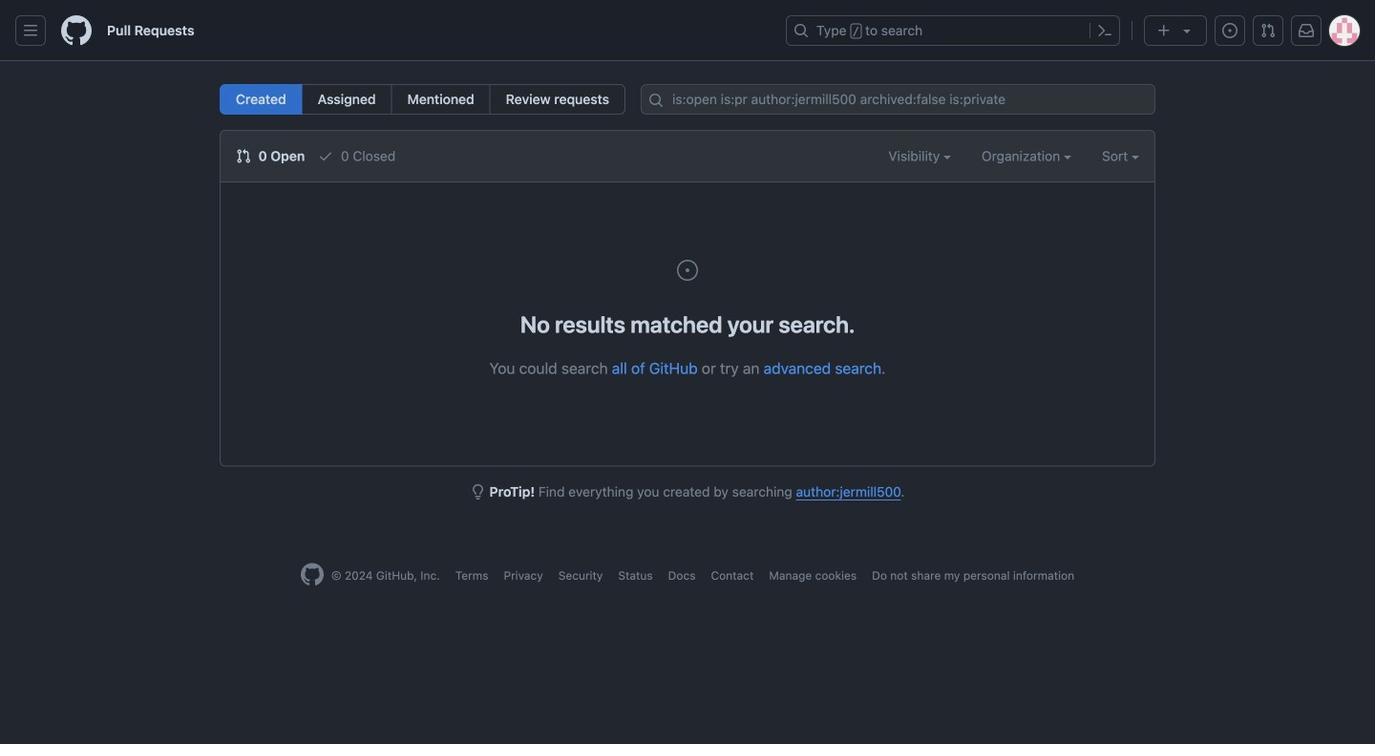 Task type: describe. For each thing, give the bounding box(es) containing it.
homepage image
[[61, 15, 92, 46]]

check image
[[318, 149, 334, 164]]

Search all issues text field
[[641, 84, 1156, 115]]

pull requests element
[[220, 84, 626, 115]]

git pull request image
[[236, 149, 251, 164]]



Task type: locate. For each thing, give the bounding box(es) containing it.
issue opened image
[[1223, 23, 1238, 38]]

git pull request image
[[1261, 23, 1276, 38]]

search image
[[649, 93, 664, 108]]

command palette image
[[1098, 23, 1113, 38]]

issue opened image
[[676, 259, 699, 282]]

notifications image
[[1299, 23, 1315, 38]]

triangle down image
[[1180, 23, 1195, 38]]

homepage image
[[301, 563, 324, 586]]

plus image
[[1157, 23, 1172, 38]]

Issues search field
[[641, 84, 1156, 115]]

light bulb image
[[471, 484, 486, 500]]



Task type: vqa. For each thing, say whether or not it's contained in the screenshot.
the topmost 'issue opened' image
yes



